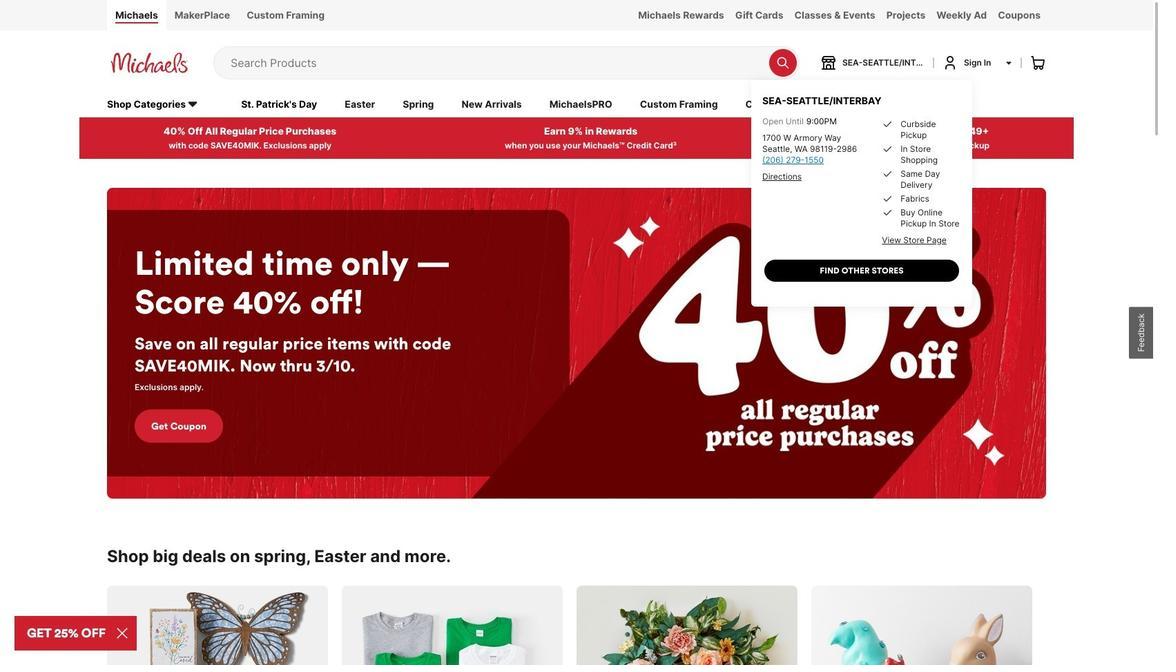 Task type: locate. For each thing, give the bounding box(es) containing it.
search button image
[[777, 56, 791, 70]]

Search Input field
[[231, 47, 763, 79]]

40% off all regular price purchases image
[[107, 188, 1047, 499]]

green wreath with pink and yellow flowers image
[[577, 586, 798, 665]]

butterfly and floral décor accents on open shelves image
[[107, 586, 328, 665]]

grey, white and green folded t-shirts image
[[342, 586, 563, 665]]

tooltip
[[752, 63, 973, 307]]



Task type: describe. For each thing, give the bounding box(es) containing it.
gnome and rabbit ceramic paintable crafts image
[[812, 586, 1033, 665]]



Task type: vqa. For each thing, say whether or not it's contained in the screenshot.
Brand in the The Wonderful World of Wool-Ease with Lion Brand
no



